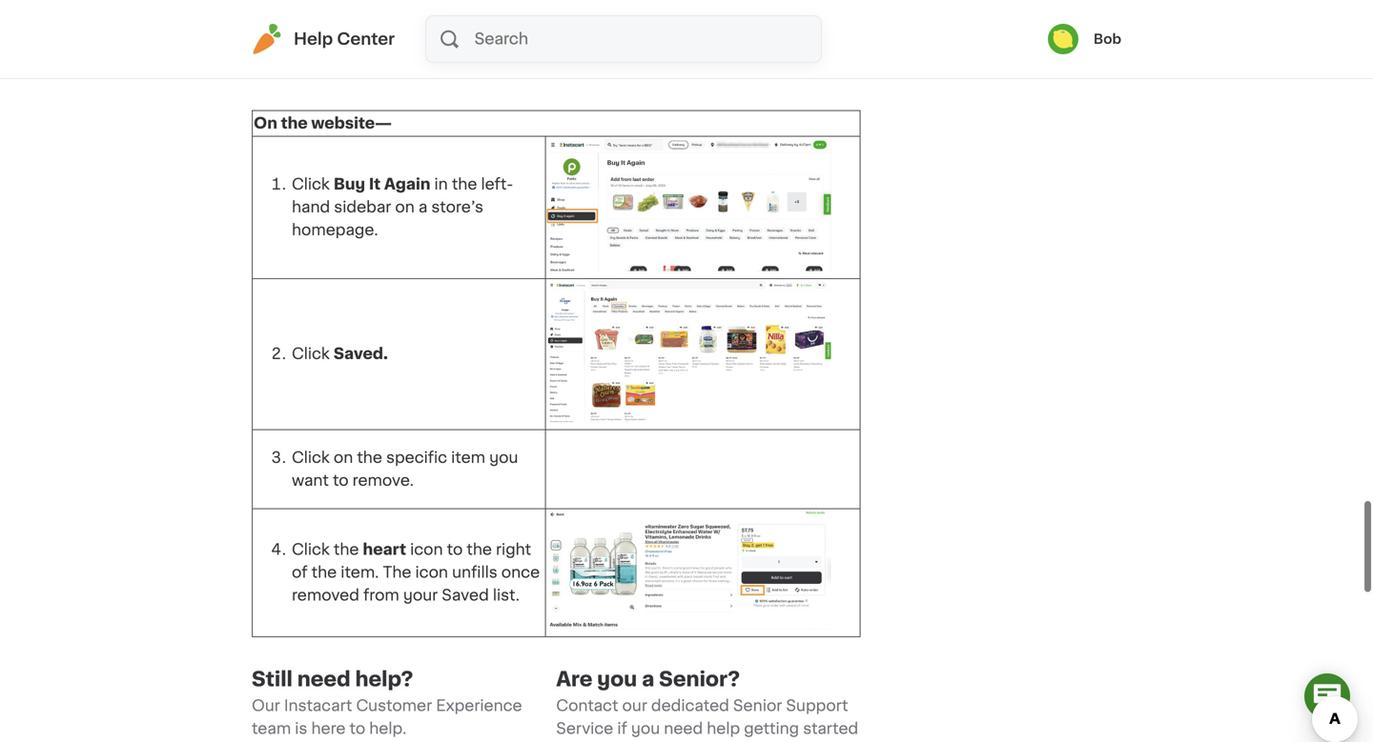 Task type: vqa. For each thing, say whether or not it's contained in the screenshot.
Senior
yes



Task type: describe. For each thing, give the bounding box(es) containing it.
saved
[[442, 589, 489, 604]]

click on the specific item you want to remove.
[[292, 451, 518, 489]]

sidebar
[[334, 200, 391, 215]]

need inside are you a senior? contact our dedicated senior support service if you need help getting starte
[[664, 722, 703, 737]]

help.
[[369, 722, 407, 737]]

store's
[[431, 200, 484, 215]]

0 vertical spatial icon
[[410, 543, 443, 558]]

list.
[[493, 589, 520, 604]]

2 vertical spatial you
[[631, 722, 660, 737]]

click for click buy it again
[[292, 177, 330, 192]]

user avatar image
[[1048, 24, 1078, 54]]

on inside in the left- hand sidebar on a store's homepage.
[[395, 200, 415, 215]]

bob link
[[1048, 24, 1122, 54]]

on inside click on the specific item you want to remove.
[[334, 451, 353, 466]]

click for click the heart
[[292, 543, 330, 558]]

click for click saved.
[[292, 347, 330, 362]]

getting
[[744, 722, 799, 737]]

in
[[434, 177, 448, 192]]

click saved.
[[292, 347, 388, 362]]

the inside in the left- hand sidebar on a store's homepage.
[[452, 177, 477, 192]]

unfills
[[452, 566, 498, 581]]

team
[[252, 722, 291, 737]]

the inside click on the specific item you want to remove.
[[357, 451, 382, 466]]

once
[[501, 566, 540, 581]]

is
[[295, 722, 307, 737]]

to inside click on the specific item you want to remove.
[[333, 473, 349, 489]]

bob
[[1094, 32, 1122, 46]]

saved.
[[334, 347, 388, 362]]

removed
[[292, 589, 359, 604]]

senior
[[733, 699, 782, 714]]

help
[[707, 722, 740, 737]]

click buy it again
[[292, 177, 431, 192]]

center
[[337, 31, 395, 47]]

to inside icon to the right of the item. the icon unfills once removed from your saved list.
[[447, 543, 463, 558]]

homepage.
[[292, 223, 378, 238]]

a inside are you a senior? contact our dedicated senior support service if you need help getting starte
[[642, 670, 654, 690]]

right
[[496, 543, 531, 558]]

the up removed
[[312, 566, 337, 581]]

click the heart
[[292, 543, 406, 558]]

contact
[[556, 699, 618, 714]]

customer
[[356, 699, 432, 714]]

hand
[[292, 200, 330, 215]]

your
[[403, 589, 438, 604]]

our
[[622, 699, 647, 714]]

1 vertical spatial you
[[597, 670, 637, 690]]

the up the item.
[[334, 543, 359, 558]]



Task type: locate. For each thing, give the bounding box(es) containing it.
senior?
[[659, 670, 740, 690]]

item.
[[341, 566, 379, 581]]

the
[[383, 566, 411, 581]]

in the left- hand sidebar on a store's homepage.
[[292, 177, 513, 238]]

instacart image
[[252, 24, 282, 54]]

1 horizontal spatial to
[[350, 722, 365, 737]]

on the website—
[[254, 116, 392, 131]]

item
[[451, 451, 485, 466]]

experience
[[436, 699, 522, 714]]

0 horizontal spatial on
[[334, 451, 353, 466]]

you up our
[[597, 670, 637, 690]]

0 horizontal spatial need
[[297, 670, 351, 690]]

to right want
[[333, 473, 349, 489]]

help?
[[355, 670, 413, 690]]

need inside still need help? our instacart customer experience team is here to help.
[[297, 670, 351, 690]]

need up instacart
[[297, 670, 351, 690]]

buy
[[334, 177, 365, 192]]

dedicated
[[651, 699, 729, 714]]

click inside click on the specific item you want to remove.
[[292, 451, 330, 466]]

icon up 'your'
[[415, 566, 448, 581]]

Search search field
[[473, 16, 821, 62]]

a up our
[[642, 670, 654, 690]]

help
[[294, 31, 333, 47]]

0 vertical spatial to
[[333, 473, 349, 489]]

1 horizontal spatial on
[[395, 200, 415, 215]]

1 vertical spatial to
[[447, 543, 463, 558]]

a down again on the top left of page
[[419, 200, 428, 215]]

2 horizontal spatial to
[[447, 543, 463, 558]]

need
[[297, 670, 351, 690], [664, 722, 703, 737]]

to right here
[[350, 722, 365, 737]]

1 click from the top
[[292, 177, 330, 192]]

click up hand
[[292, 177, 330, 192]]

help center
[[294, 31, 395, 47]]

on up 'remove.'
[[334, 451, 353, 466]]

heart
[[363, 543, 406, 558]]

help center link
[[252, 24, 395, 54]]

want
[[292, 473, 329, 489]]

0 horizontal spatial a
[[419, 200, 428, 215]]

click left "saved."
[[292, 347, 330, 362]]

to up unfills
[[447, 543, 463, 558]]

our
[[252, 699, 280, 714]]

icon up the
[[410, 543, 443, 558]]

to inside still need help? our instacart customer experience team is here to help.
[[350, 722, 365, 737]]

you right item
[[489, 451, 518, 466]]

remove.
[[353, 473, 414, 489]]

support
[[786, 699, 848, 714]]

1 horizontal spatial a
[[642, 670, 654, 690]]

the right in
[[452, 177, 477, 192]]

on
[[395, 200, 415, 215], [334, 451, 353, 466]]

are you a senior? contact our dedicated senior support service if you need help getting starte
[[556, 670, 858, 743]]

left-
[[481, 177, 513, 192]]

of
[[292, 566, 308, 581]]

website—
[[311, 116, 392, 131]]

icon
[[410, 543, 443, 558], [415, 566, 448, 581]]

service
[[556, 722, 613, 737]]

again
[[384, 177, 431, 192]]

if
[[617, 722, 627, 737]]

the up unfills
[[467, 543, 492, 558]]

0 vertical spatial need
[[297, 670, 351, 690]]

0 vertical spatial a
[[419, 200, 428, 215]]

from
[[363, 589, 399, 604]]

instacart
[[284, 699, 352, 714]]

click up of
[[292, 543, 330, 558]]

click up want
[[292, 451, 330, 466]]

it
[[369, 177, 381, 192]]

you
[[489, 451, 518, 466], [597, 670, 637, 690], [631, 722, 660, 737]]

1 vertical spatial a
[[642, 670, 654, 690]]

you inside click on the specific item you want to remove.
[[489, 451, 518, 466]]

the up 'remove.'
[[357, 451, 382, 466]]

the right on at the left of the page
[[281, 116, 308, 131]]

2 vertical spatial to
[[350, 722, 365, 737]]

need down dedicated
[[664, 722, 703, 737]]

specific
[[386, 451, 447, 466]]

a inside in the left- hand sidebar on a store's homepage.
[[419, 200, 428, 215]]

4 click from the top
[[292, 543, 330, 558]]

3 click from the top
[[292, 451, 330, 466]]

1 vertical spatial on
[[334, 451, 353, 466]]

to
[[333, 473, 349, 489], [447, 543, 463, 558], [350, 722, 365, 737]]

are
[[556, 670, 593, 690]]

the
[[281, 116, 308, 131], [452, 177, 477, 192], [357, 451, 382, 466], [334, 543, 359, 558], [467, 543, 492, 558], [312, 566, 337, 581]]

icon to the right of the item. the icon unfills once removed from your saved list.
[[292, 543, 540, 604]]

on
[[254, 116, 277, 131]]

you right if
[[631, 722, 660, 737]]

0 horizontal spatial to
[[333, 473, 349, 489]]

1 vertical spatial need
[[664, 722, 703, 737]]

still
[[252, 670, 293, 690]]

0 vertical spatial on
[[395, 200, 415, 215]]

1 horizontal spatial need
[[664, 722, 703, 737]]

click
[[292, 177, 330, 192], [292, 347, 330, 362], [292, 451, 330, 466], [292, 543, 330, 558]]

0 vertical spatial you
[[489, 451, 518, 466]]

1 vertical spatial icon
[[415, 566, 448, 581]]

here
[[311, 722, 346, 737]]

2 click from the top
[[292, 347, 330, 362]]

on down again on the top left of page
[[395, 200, 415, 215]]

click for click on the specific item you want to remove.
[[292, 451, 330, 466]]

still need help? our instacart customer experience team is here to help.
[[252, 670, 522, 737]]

a
[[419, 200, 428, 215], [642, 670, 654, 690]]



